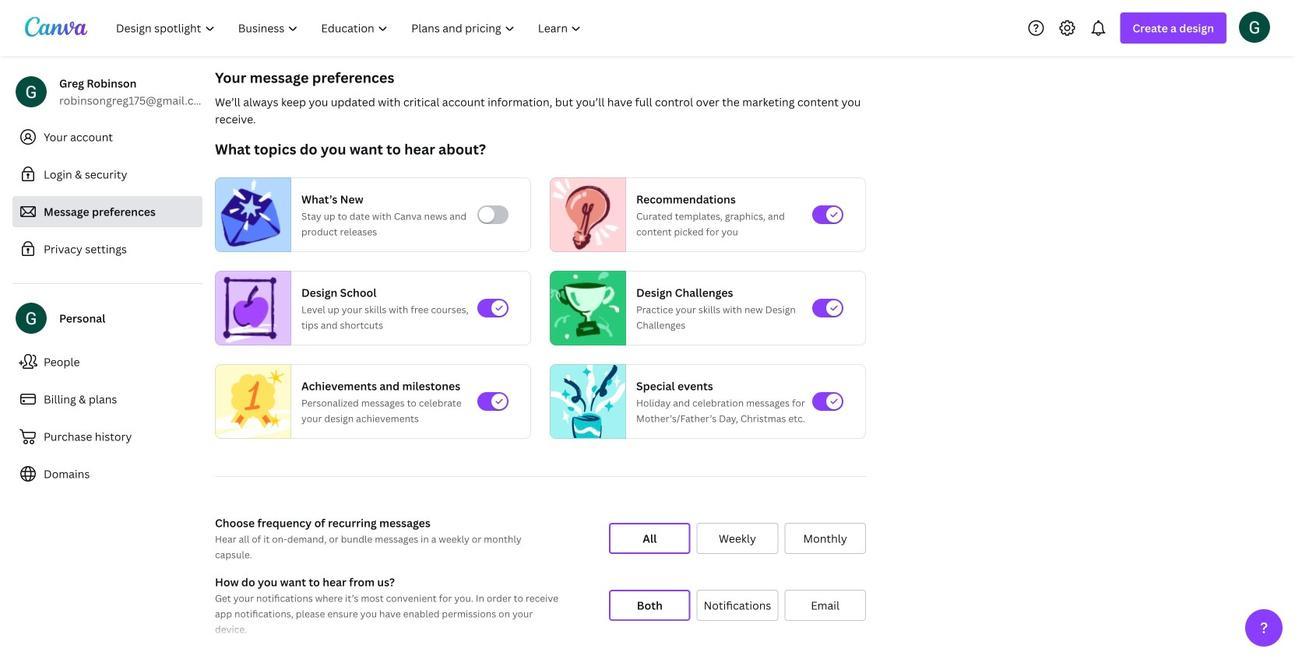 Task type: vqa. For each thing, say whether or not it's contained in the screenshot.
Pay as you grow Access flexible billing that lets you expand your team as needed.
no



Task type: locate. For each thing, give the bounding box(es) containing it.
None button
[[609, 523, 690, 554], [697, 523, 778, 554], [784, 523, 866, 554], [609, 590, 690, 621], [697, 590, 778, 621], [784, 590, 866, 621], [609, 523, 690, 554], [697, 523, 778, 554], [784, 523, 866, 554], [609, 590, 690, 621], [697, 590, 778, 621], [784, 590, 866, 621]]

topic image
[[216, 178, 284, 252], [551, 178, 619, 252], [216, 271, 284, 346], [551, 271, 619, 346], [216, 361, 290, 443], [551, 361, 625, 443]]

greg robinson image
[[1239, 11, 1270, 43]]



Task type: describe. For each thing, give the bounding box(es) containing it.
top level navigation element
[[106, 12, 594, 44]]



